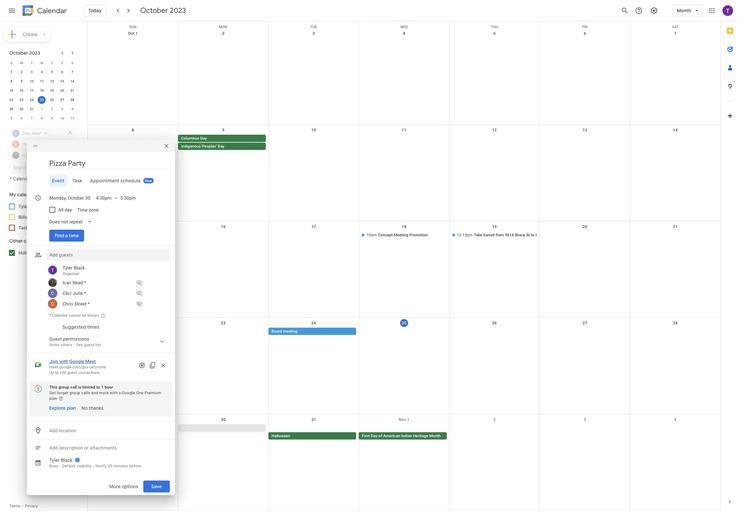 Task type: vqa. For each thing, say whether or not it's contained in the screenshot.


Task type: locate. For each thing, give the bounding box(es) containing it.
0 horizontal spatial s
[[10, 61, 12, 65]]

guest down meet.google.com/gss-
[[67, 371, 77, 375]]

19 inside october 2023 grid
[[50, 89, 54, 92]]

concept
[[378, 233, 393, 237]]

0 vertical spatial 29
[[9, 107, 13, 111]]

ceci june tree item
[[47, 288, 170, 299]]

calendar down chris in the bottom left of the page
[[52, 313, 68, 318]]

tyler up busy
[[49, 458, 60, 463]]

1 vertical spatial a
[[119, 391, 121, 395]]

be down search for people text field
[[48, 176, 53, 182]]

1 vertical spatial 26
[[493, 321, 497, 326]]

other calendars button
[[1, 236, 82, 246]]

13 element
[[58, 78, 66, 85]]

0 vertical spatial 7
[[675, 31, 677, 36]]

grid containing oct 1
[[87, 22, 721, 511]]

6 for 1
[[61, 70, 63, 74]]

read
[[73, 280, 83, 286]]

row containing 23
[[88, 318, 721, 415]]

2 t from the left
[[51, 61, 53, 65]]

brace
[[515, 233, 526, 237]]

appointment
[[90, 178, 120, 184]]

13 for october 2023
[[60, 79, 64, 83]]

calendar up create
[[37, 6, 67, 15]]

1 down 25, today element
[[41, 107, 43, 111]]

cannot inside search field
[[33, 176, 47, 182]]

7 up 14 'element'
[[71, 70, 73, 74]]

0 vertical spatial guest
[[84, 343, 94, 347]]

23 inside row group
[[20, 98, 23, 102]]

13 inside october 2023 grid
[[60, 79, 64, 83]]

* Calendar cannot be shown search field
[[0, 125, 82, 182]]

31 inside october 2023 grid
[[30, 107, 34, 111]]

0 horizontal spatial a
[[65, 233, 68, 239]]

black up organizer
[[74, 265, 85, 271]]

* for ican read
[[84, 280, 86, 286]]

* inside the ceci june tree item
[[84, 291, 86, 296]]

0 horizontal spatial shown
[[54, 176, 68, 182]]

add left location
[[49, 428, 58, 434]]

1 horizontal spatial month
[[677, 8, 692, 14]]

0 horizontal spatial 24
[[30, 98, 34, 102]]

row group
[[6, 68, 78, 123]]

add left description on the bottom left of the page
[[49, 446, 58, 451]]

9 up columbus day button
[[222, 128, 225, 132]]

23
[[20, 98, 23, 102], [221, 321, 226, 326]]

7 down sat
[[675, 31, 677, 36]]

permissions
[[63, 337, 89, 342]]

31 for 1
[[30, 107, 34, 111]]

1 horizontal spatial 29
[[131, 418, 135, 422]]

show schedule of ceci june image
[[134, 288, 145, 299]]

* inside chris street tree item
[[88, 301, 90, 307]]

thanks
[[89, 405, 103, 411]]

1 vertical spatial plan
[[67, 405, 76, 411]]

shown left task
[[54, 176, 68, 182]]

2 vertical spatial calendar
[[52, 313, 68, 318]]

1 vertical spatial be
[[82, 313, 86, 318]]

and
[[91, 391, 98, 395]]

thu
[[491, 25, 499, 29]]

0 vertical spatial 26
[[50, 98, 54, 102]]

11 inside grid
[[402, 128, 407, 132]]

18 inside 18 element
[[40, 89, 44, 92]]

ican
[[63, 280, 71, 286]]

november 6 element
[[18, 115, 26, 123]]

0 horizontal spatial tyler black
[[19, 204, 41, 209]]

0 vertical spatial a
[[65, 233, 68, 239]]

0 horizontal spatial 18
[[40, 89, 44, 92]]

location
[[59, 428, 76, 434]]

2 vertical spatial 8
[[132, 128, 134, 132]]

0 horizontal spatial 9
[[21, 79, 22, 83]]

* calendar cannot be shown up suggested
[[49, 313, 99, 318]]

1 horizontal spatial with
[[110, 391, 118, 395]]

1 horizontal spatial 26
[[493, 321, 497, 326]]

1 vertical spatial 11
[[71, 117, 74, 120]]

31 down the 24 element
[[30, 107, 34, 111]]

0 horizontal spatial 7
[[31, 117, 33, 120]]

limited
[[83, 385, 95, 390]]

plan left no
[[67, 405, 76, 411]]

create
[[23, 31, 38, 37]]

to right st in the right of the page
[[531, 233, 535, 237]]

1 horizontal spatial 19
[[493, 224, 497, 229]]

0 vertical spatial 9
[[21, 79, 22, 83]]

24 down 17 element
[[30, 98, 34, 102]]

10
[[30, 79, 34, 83], [60, 117, 64, 120], [312, 128, 316, 132]]

16 inside grid
[[221, 224, 226, 229]]

tyler up organizer
[[63, 265, 73, 271]]

1 horizontal spatial 30
[[108, 464, 112, 469]]

new element
[[143, 178, 154, 184]]

24 element
[[28, 96, 36, 104]]

halloween button
[[269, 433, 357, 440]]

day down columbus day button
[[218, 144, 225, 149]]

2
[[222, 31, 225, 36], [21, 70, 22, 74], [51, 107, 53, 111], [494, 418, 496, 422]]

1 horizontal spatial 5
[[51, 70, 53, 74]]

grid
[[87, 22, 721, 511]]

* inside ican read tree item
[[84, 280, 86, 286]]

1 horizontal spatial 8
[[41, 117, 43, 120]]

st
[[527, 233, 530, 237]]

show schedule of ican read image
[[134, 278, 145, 288]]

1 horizontal spatial 24
[[312, 321, 316, 326]]

0 horizontal spatial 29
[[9, 107, 13, 111]]

tyler black organizer
[[63, 265, 85, 276]]

– right the terms
[[21, 504, 24, 509]]

0 vertical spatial with
[[59, 359, 68, 364]]

cell
[[88, 135, 178, 151], [178, 135, 269, 151], [269, 135, 359, 151], [450, 135, 540, 151], [631, 135, 721, 151], [88, 231, 178, 239], [178, 231, 269, 239], [631, 231, 721, 239], [88, 328, 178, 336], [178, 328, 269, 336], [359, 328, 450, 336], [450, 328, 540, 336], [631, 328, 721, 336], [88, 425, 178, 441], [450, 425, 540, 441], [631, 425, 721, 441]]

october 2023 grid
[[6, 58, 78, 123]]

29 down 22 element
[[9, 107, 13, 111]]

time zone
[[77, 207, 99, 213]]

sat
[[673, 25, 679, 29]]

7 inside grid
[[675, 31, 677, 36]]

2 horizontal spatial black
[[74, 265, 85, 271]]

24 inside october 2023 grid
[[30, 98, 34, 102]]

indigenous peoples' day button
[[178, 143, 266, 150]]

month up sat
[[677, 8, 692, 14]]

29 for 1
[[9, 107, 13, 111]]

0 vertical spatial –
[[115, 195, 118, 201]]

18 down 11 element
[[40, 89, 44, 92]]

nov
[[399, 418, 406, 422]]

29
[[9, 107, 13, 111], [131, 418, 135, 422]]

–
[[115, 195, 118, 201], [21, 504, 24, 509]]

tyler inside my calendars list
[[19, 204, 29, 209]]

s left m
[[10, 61, 12, 65]]

halloween
[[272, 434, 290, 439]]

explore
[[49, 405, 66, 411]]

9616
[[505, 233, 514, 237]]

2 add from the top
[[49, 446, 58, 451]]

10am
[[367, 233, 377, 237]]

s right f
[[71, 61, 73, 65]]

9 for october 2023
[[21, 79, 22, 83]]

25 inside grid
[[402, 321, 407, 326]]

cannot down search for people text field
[[33, 176, 47, 182]]

to right up
[[55, 371, 59, 375]]

6 down fri
[[584, 31, 587, 36]]

day left "of"
[[371, 434, 378, 439]]

1 horizontal spatial 18
[[402, 224, 407, 229]]

14 inside 'element'
[[71, 79, 74, 83]]

calendar heading
[[36, 6, 67, 15]]

1 vertical spatial tyler black
[[49, 458, 73, 463]]

1 vertical spatial 6
[[61, 70, 63, 74]]

black up default
[[61, 458, 73, 463]]

16 inside row group
[[20, 89, 23, 92]]

1 horizontal spatial a
[[119, 391, 121, 395]]

oery-
[[89, 365, 98, 370]]

10 for october 2023
[[30, 79, 34, 83]]

row containing 22
[[6, 95, 78, 105]]

ceci
[[63, 291, 72, 296]]

s
[[10, 61, 12, 65], [71, 61, 73, 65]]

28
[[71, 98, 74, 102], [674, 321, 678, 326]]

13
[[60, 79, 64, 83], [583, 128, 588, 132]]

* up my
[[10, 176, 12, 182]]

2 vertical spatial black
[[61, 458, 73, 463]]

29 inside grid
[[131, 418, 135, 422]]

columbus
[[181, 136, 199, 141]]

2 s from the left
[[71, 61, 73, 65]]

1 horizontal spatial plan
[[67, 405, 76, 411]]

25 inside 25, today element
[[40, 98, 44, 102]]

0 horizontal spatial t
[[31, 61, 33, 65]]

6 for oct 1
[[584, 31, 587, 36]]

calendars up the in
[[24, 238, 45, 244]]

11 element
[[38, 78, 46, 85]]

5 up 12 element at the top left
[[51, 70, 53, 74]]

a inside button
[[65, 233, 68, 239]]

chris
[[63, 301, 73, 307]]

guest
[[49, 337, 62, 342]]

0 vertical spatial 11
[[40, 79, 44, 83]]

1 vertical spatial add
[[49, 446, 58, 451]]

group up longer
[[59, 385, 69, 390]]

14 for october 2023
[[71, 79, 74, 83]]

day inside button
[[371, 434, 378, 439]]

one
[[136, 391, 144, 395]]

2 horizontal spatial to
[[531, 233, 535, 237]]

1 vertical spatial 9
[[51, 117, 53, 120]]

google left one
[[122, 391, 135, 395]]

1 horizontal spatial group
[[70, 391, 80, 395]]

cannot
[[33, 176, 47, 182], [69, 313, 81, 318]]

row containing 1
[[6, 68, 78, 77]]

description
[[59, 446, 83, 451]]

Start time text field
[[96, 194, 112, 202]]

1 vertical spatial 16
[[221, 224, 226, 229]]

row
[[88, 22, 721, 29], [88, 28, 721, 125], [6, 58, 78, 68], [6, 68, 78, 77], [6, 77, 78, 86], [6, 86, 78, 95], [6, 95, 78, 105], [6, 105, 78, 114], [6, 114, 78, 123], [88, 125, 721, 221], [88, 221, 721, 318], [88, 318, 721, 415], [88, 415, 721, 511]]

row containing sun
[[88, 22, 721, 29]]

tue
[[311, 25, 317, 29]]

12 inside october 2023 grid
[[50, 79, 54, 83]]

shown up "times"
[[87, 313, 99, 318]]

9 up "16" element
[[21, 79, 22, 83]]

29 inside "element"
[[9, 107, 13, 111]]

be up suggested times
[[82, 313, 86, 318]]

0 horizontal spatial 23
[[20, 98, 23, 102]]

meet.google.com/gss-
[[49, 365, 89, 370]]

terms – privacy
[[9, 504, 38, 509]]

november 10 element
[[58, 115, 66, 123]]

a inside get longer group calls and more with a google one premium plan
[[119, 391, 121, 395]]

no
[[81, 405, 88, 411]]

time
[[77, 207, 88, 213]]

0 vertical spatial 5
[[494, 31, 496, 36]]

19 up "from"
[[493, 224, 497, 229]]

14
[[71, 79, 74, 83], [674, 128, 678, 132]]

18
[[40, 89, 44, 92], [402, 224, 407, 229]]

2 horizontal spatial 5
[[494, 31, 496, 36]]

0 vertical spatial calendar
[[37, 6, 67, 15]]

henry
[[536, 233, 546, 237]]

to element
[[115, 195, 118, 201]]

this group call is limited to 1 hour
[[49, 385, 113, 390]]

tyler up bills at the top
[[19, 204, 29, 209]]

add location
[[49, 428, 76, 434]]

1 horizontal spatial 23
[[221, 321, 226, 326]]

14 element
[[68, 78, 76, 85]]

0 horizontal spatial 12
[[50, 79, 54, 83]]

row containing s
[[6, 58, 78, 68]]

10 element
[[28, 78, 36, 85]]

t left w
[[31, 61, 33, 65]]

0 vertical spatial calendars
[[17, 192, 39, 198]]

1
[[136, 31, 138, 36], [10, 70, 12, 74], [41, 107, 43, 111], [101, 385, 104, 390], [407, 418, 410, 422]]

add inside add location "dropdown button"
[[49, 428, 58, 434]]

0 vertical spatial * calendar cannot be shown
[[10, 176, 68, 182]]

5 down the thu
[[494, 31, 496, 36]]

0 vertical spatial 8
[[10, 79, 12, 83]]

create button
[[3, 26, 52, 42]]

15 element
[[7, 87, 15, 95]]

columbus day indigenous peoples' day
[[181, 136, 225, 149]]

find
[[55, 233, 64, 239]]

1 vertical spatial 30
[[221, 418, 226, 422]]

2 vertical spatial day
[[371, 434, 378, 439]]

9
[[21, 79, 22, 83], [51, 117, 53, 120], [222, 128, 225, 132]]

0 vertical spatial october 2023
[[140, 6, 186, 15]]

* right 'street'
[[88, 301, 90, 307]]

1 vertical spatial 23
[[221, 321, 226, 326]]

18 up meeting
[[402, 224, 407, 229]]

0 horizontal spatial 16
[[20, 89, 23, 92]]

1 horizontal spatial 9
[[51, 117, 53, 120]]

30 inside 'element'
[[20, 107, 23, 111]]

0 vertical spatial 31
[[30, 107, 34, 111]]

1 vertical spatial cannot
[[69, 313, 81, 318]]

19 down 12 element at the top left
[[50, 89, 54, 92]]

my calendars button
[[1, 189, 82, 200]]

black down my calendars dropdown button
[[30, 204, 41, 209]]

cannot up suggested
[[69, 313, 81, 318]]

mon
[[219, 25, 228, 29]]

month right heritage in the bottom right of the page
[[430, 434, 441, 439]]

row containing 5
[[6, 114, 78, 123]]

calendars inside my calendars dropdown button
[[17, 192, 39, 198]]

add for add description or attachments
[[49, 446, 58, 451]]

november 5 element
[[7, 115, 15, 123]]

tyler black inside my calendars list
[[19, 204, 41, 209]]

black inside the tyler black organizer
[[74, 265, 85, 271]]

17 element
[[28, 87, 36, 95]]

event
[[52, 178, 65, 184]]

tyler black up bills at the top
[[19, 204, 41, 209]]

up
[[49, 371, 54, 375]]

guests invited to this event. tree
[[47, 264, 170, 309]]

1 horizontal spatial t
[[51, 61, 53, 65]]

2 vertical spatial to
[[96, 385, 100, 390]]

25 cell
[[37, 95, 47, 105]]

group
[[59, 385, 69, 390], [70, 391, 80, 395]]

2 vertical spatial 7
[[31, 117, 33, 120]]

19 element
[[48, 87, 56, 95]]

8 inside grid
[[132, 128, 134, 132]]

my
[[9, 192, 16, 198]]

with up meet.google.com/gss-
[[59, 359, 68, 364]]

8 for october 2023
[[10, 79, 12, 83]]

0 horizontal spatial guest
[[67, 371, 77, 375]]

google up meet.google.com/gss-
[[69, 359, 84, 364]]

* right read
[[84, 280, 86, 286]]

indian
[[401, 434, 412, 439]]

day
[[65, 207, 72, 213]]

6 down 30 'element'
[[21, 117, 22, 120]]

1 vertical spatial * calendar cannot be shown
[[49, 313, 99, 318]]

29 up add location "dropdown button"
[[131, 418, 135, 422]]

0 horizontal spatial be
[[48, 176, 53, 182]]

0 vertical spatial be
[[48, 176, 53, 182]]

27
[[60, 98, 64, 102], [583, 321, 588, 326]]

a right find
[[65, 233, 68, 239]]

november 2 element
[[48, 105, 56, 113]]

24 up board meeting button
[[312, 321, 316, 326]]

list
[[95, 343, 101, 347]]

is
[[78, 385, 81, 390]]

0 horizontal spatial 27
[[60, 98, 64, 102]]

minutes
[[113, 464, 128, 469]]

1 add from the top
[[49, 428, 58, 434]]

oct 1
[[128, 31, 138, 36]]

10 inside 10 element
[[30, 79, 34, 83]]

november 1 element
[[38, 105, 46, 113]]

t left f
[[51, 61, 53, 65]]

tab list
[[721, 22, 740, 493], [32, 175, 170, 187]]

row containing 16
[[88, 221, 721, 318]]

0 horizontal spatial 25
[[40, 98, 44, 102]]

5 down the 29 "element"
[[10, 117, 12, 120]]

1 horizontal spatial be
[[82, 313, 86, 318]]

1 vertical spatial 5
[[51, 70, 53, 74]]

black inside my calendars list
[[30, 204, 41, 209]]

group down call
[[70, 391, 80, 395]]

2 horizontal spatial 10
[[312, 128, 316, 132]]

9 down november 2 element
[[51, 117, 53, 120]]

* right june
[[84, 291, 86, 296]]

None field
[[47, 216, 97, 228]]

13 for sun
[[583, 128, 588, 132]]

columbus day button
[[178, 135, 266, 142]]

* calendar cannot be shown
[[10, 176, 68, 182], [49, 313, 99, 318]]

0 vertical spatial 17
[[30, 89, 34, 92]]

0 horizontal spatial 11
[[40, 79, 44, 83]]

1 vertical spatial 10
[[60, 117, 64, 120]]

november 3 element
[[58, 105, 66, 113]]

6 down f
[[61, 70, 63, 74]]

0 vertical spatial 6
[[584, 31, 587, 36]]

1 vertical spatial google
[[122, 391, 135, 395]]

2 horizontal spatial 6
[[584, 31, 587, 36]]

to
[[531, 233, 535, 237], [55, 371, 59, 375], [96, 385, 100, 390]]

0 horizontal spatial plan
[[49, 396, 57, 401]]

7 down 31 element
[[31, 117, 33, 120]]

7 inside november 7 element
[[31, 117, 33, 120]]

31 up the halloween button
[[312, 418, 316, 422]]

time
[[69, 233, 79, 239]]

2 horizontal spatial tyler
[[63, 265, 73, 271]]

2023
[[170, 6, 186, 15], [29, 50, 40, 56]]

to up and
[[96, 385, 100, 390]]

12 for sun
[[493, 128, 497, 132]]

tyler black up busy
[[49, 458, 73, 463]]

5 for 1
[[51, 70, 53, 74]]

1 vertical spatial calendar
[[13, 176, 31, 182]]

1 horizontal spatial 14
[[674, 128, 678, 132]]

21 inside october 2023 grid
[[71, 89, 74, 92]]

add for add location
[[49, 428, 58, 434]]

plan down get on the left
[[49, 396, 57, 401]]

calendar up my calendars at the top
[[13, 176, 31, 182]]

0 vertical spatial 25
[[40, 98, 44, 102]]

1 vertical spatial 19
[[493, 224, 497, 229]]

nov 1
[[399, 418, 410, 422]]

2 vertical spatial 6
[[21, 117, 22, 120]]

guest inside join with google meet meet.google.com/gss-oery-ume up to 100 guest connections
[[67, 371, 77, 375]]

tab list containing event
[[32, 175, 170, 187]]

calendars right my
[[17, 192, 39, 198]]

6 inside 'november 6' element
[[21, 117, 22, 120]]

2 vertical spatial 5
[[10, 117, 12, 120]]

with down hour
[[110, 391, 118, 395]]

day up peoples'
[[200, 136, 207, 141]]

guest left list
[[84, 343, 94, 347]]

plan
[[49, 396, 57, 401], [67, 405, 76, 411]]

0 vertical spatial 30
[[20, 107, 23, 111]]

row containing oct 1
[[88, 28, 721, 125]]

– left end time text field
[[115, 195, 118, 201]]

1 vertical spatial 24
[[312, 321, 316, 326]]

a right more
[[119, 391, 121, 395]]

zone
[[89, 207, 99, 213]]

* calendar cannot be shown down search for people text field
[[10, 176, 68, 182]]

with inside get longer group calls and more with a google one premium plan
[[110, 391, 118, 395]]

calendars inside other calendars dropdown button
[[24, 238, 45, 244]]

settings menu image
[[651, 7, 659, 15]]

7 for 1
[[71, 70, 73, 74]]



Task type: describe. For each thing, give the bounding box(es) containing it.
chris street tree item
[[47, 299, 170, 309]]

0 horizontal spatial group
[[59, 385, 69, 390]]

main drawer image
[[8, 7, 16, 15]]

1 horizontal spatial day
[[218, 144, 225, 149]]

1 horizontal spatial guest
[[84, 343, 94, 347]]

12:13pm
[[457, 233, 473, 237]]

1 vertical spatial 18
[[402, 224, 407, 229]]

from
[[496, 233, 504, 237]]

* for ceci june
[[84, 291, 86, 296]]

m
[[20, 61, 23, 65]]

wed
[[401, 25, 408, 29]]

1 horizontal spatial 27
[[583, 321, 588, 326]]

1 horizontal spatial tab list
[[721, 22, 740, 493]]

31 element
[[28, 105, 36, 113]]

25, today element
[[38, 96, 46, 104]]

meeting
[[394, 233, 409, 237]]

invite others
[[49, 343, 72, 347]]

26 inside 26 element
[[50, 98, 54, 102]]

9 for sun
[[222, 128, 225, 132]]

1 vertical spatial 2023
[[29, 50, 40, 56]]

all day
[[58, 207, 72, 213]]

0 horizontal spatial –
[[21, 504, 24, 509]]

30 element
[[18, 105, 26, 113]]

day for first
[[371, 434, 378, 439]]

my calendars list
[[1, 201, 82, 233]]

heritage
[[413, 434, 429, 439]]

26 inside grid
[[493, 321, 497, 326]]

join with google meet meet.google.com/gss-oery-ume up to 100 guest connections
[[49, 359, 106, 375]]

ican read tree item
[[47, 278, 170, 288]]

meet
[[85, 359, 96, 364]]

11 for sun
[[402, 128, 407, 132]]

privacy
[[25, 504, 38, 509]]

1 right nov
[[407, 418, 410, 422]]

1 vertical spatial october 2023
[[9, 50, 40, 56]]

all
[[58, 207, 64, 213]]

29 element
[[7, 105, 15, 113]]

Search for people text field
[[13, 162, 72, 174]]

30 for nov 1
[[221, 418, 226, 422]]

november 4 element
[[68, 105, 76, 113]]

9 inside row
[[51, 117, 53, 120]]

2 vertical spatial 30
[[108, 464, 112, 469]]

holidays
[[19, 250, 36, 256]]

1 vertical spatial 28
[[674, 321, 678, 326]]

1 vertical spatial 21
[[674, 224, 678, 229]]

31 for nov 1
[[312, 418, 316, 422]]

2 vertical spatial tyler
[[49, 458, 60, 463]]

15
[[9, 89, 13, 92]]

1 up 15
[[10, 70, 12, 74]]

ceci june *
[[63, 291, 86, 296]]

tasks
[[19, 225, 31, 231]]

18 element
[[38, 87, 46, 95]]

1 right oct
[[136, 31, 138, 36]]

w
[[40, 61, 43, 65]]

street
[[74, 301, 87, 307]]

29 for nov 1
[[131, 418, 135, 422]]

join with google meet link
[[49, 359, 96, 364]]

no thanks button
[[79, 402, 106, 414]]

board meeting button
[[269, 328, 357, 335]]

1 up more
[[101, 385, 104, 390]]

explore plan
[[49, 405, 76, 411]]

11 inside row
[[71, 117, 74, 120]]

suggested times
[[63, 324, 100, 330]]

tyler inside the tyler black organizer
[[63, 265, 73, 271]]

explore plan button
[[47, 402, 79, 414]]

1 vertical spatial shown
[[87, 313, 99, 318]]

call
[[70, 385, 77, 390]]

november 7 element
[[28, 115, 36, 123]]

1 horizontal spatial to
[[96, 385, 100, 390]]

21 element
[[68, 87, 76, 95]]

today
[[88, 8, 102, 14]]

* inside * calendar cannot be shown search field
[[10, 176, 12, 182]]

no thanks
[[81, 405, 103, 411]]

1 t from the left
[[31, 61, 33, 65]]

12 for october 2023
[[50, 79, 54, 83]]

show schedule of chris street image
[[134, 299, 145, 309]]

17 inside october 2023 grid
[[30, 89, 34, 92]]

28 element
[[68, 96, 76, 104]]

* for chris street
[[88, 301, 90, 307]]

12 element
[[48, 78, 56, 85]]

ican read *
[[63, 280, 86, 286]]

10 for sun
[[312, 128, 316, 132]]

hospital
[[556, 233, 571, 237]]

1 horizontal spatial –
[[115, 195, 118, 201]]

november 8 element
[[38, 115, 46, 123]]

add description or attachments
[[49, 446, 117, 451]]

june
[[73, 291, 83, 296]]

task button
[[70, 175, 85, 187]]

plan inside get longer group calls and more with a google one premium plan
[[49, 396, 57, 401]]

november 9 element
[[48, 115, 56, 123]]

november 11 element
[[68, 115, 76, 123]]

10 inside the november 10 element
[[60, 117, 64, 120]]

calendars for other calendars
[[24, 238, 45, 244]]

default visibility
[[62, 464, 92, 469]]

month button
[[673, 3, 703, 19]]

google inside get longer group calls and more with a google one premium plan
[[122, 391, 135, 395]]

see guest list
[[76, 343, 101, 347]]

1 vertical spatial october
[[9, 50, 28, 56]]

row containing 15
[[6, 86, 78, 95]]

20 element
[[58, 87, 66, 95]]

first day of american indian heritage month button
[[359, 433, 447, 440]]

month inside button
[[430, 434, 441, 439]]

indigenous
[[181, 144, 201, 149]]

task
[[72, 178, 82, 184]]

1 vertical spatial 17
[[312, 224, 316, 229]]

with inside join with google meet meet.google.com/gss-oery-ume up to 100 guest connections
[[59, 359, 68, 364]]

terms link
[[9, 504, 20, 509]]

5 for oct 1
[[494, 31, 496, 36]]

100
[[60, 371, 66, 375]]

privacy link
[[25, 504, 38, 509]]

* calendar cannot be shown inside search field
[[10, 176, 68, 182]]

Add title text field
[[49, 159, 170, 169]]

to inside join with google meet meet.google.com/gss-oery-ume up to 100 guest connections
[[55, 371, 59, 375]]

schedule
[[121, 178, 141, 184]]

1 horizontal spatial october
[[140, 6, 168, 15]]

23 element
[[18, 96, 26, 104]]

visibility
[[77, 464, 92, 469]]

today button
[[84, 3, 106, 19]]

8 for sun
[[132, 128, 134, 132]]

longer
[[57, 391, 69, 395]]

to inside row
[[531, 233, 535, 237]]

28 inside october 2023 grid
[[71, 98, 74, 102]]

premium
[[145, 391, 162, 395]]

this
[[49, 385, 57, 390]]

month inside popup button
[[677, 8, 692, 14]]

1 horizontal spatial black
[[61, 458, 73, 463]]

united
[[42, 250, 56, 256]]

be inside search field
[[48, 176, 53, 182]]

calendar inside search field
[[13, 176, 31, 182]]

7 for oct 1
[[675, 31, 677, 36]]

End time text field
[[120, 194, 136, 202]]

calendar element
[[21, 4, 67, 19]]

terms
[[9, 504, 20, 509]]

* up guest
[[49, 313, 51, 318]]

day for columbus
[[200, 136, 207, 141]]

16 element
[[18, 87, 26, 95]]

20 inside grid
[[60, 89, 64, 92]]

27 inside october 2023 grid
[[60, 98, 64, 102]]

2 inside november 2 element
[[51, 107, 53, 111]]

add location button
[[47, 425, 170, 437]]

other calendars
[[9, 238, 45, 244]]

ford
[[547, 233, 555, 237]]

group inside get longer group calls and more with a google one premium plan
[[70, 391, 80, 395]]

8 inside row
[[41, 117, 43, 120]]

1 inside november 1 element
[[41, 107, 43, 111]]

others
[[60, 343, 72, 347]]

shown inside search field
[[54, 176, 68, 182]]

bills
[[19, 215, 27, 220]]

peoples'
[[202, 144, 217, 149]]

calls
[[81, 391, 90, 395]]

plan inside button
[[67, 405, 76, 411]]

before
[[129, 464, 141, 469]]

12:13pm take transit from 9616 brace st to henry ford hospital
[[457, 233, 571, 237]]

11 for october 2023
[[40, 79, 44, 83]]

cell containing columbus day
[[178, 135, 269, 151]]

find a time button
[[49, 228, 84, 244]]

Start date text field
[[49, 194, 91, 202]]

calendars for my calendars
[[17, 192, 39, 198]]

appointment schedule
[[90, 178, 141, 184]]

22 element
[[7, 96, 15, 104]]

Guests text field
[[49, 249, 167, 261]]

guest permissions
[[49, 337, 89, 342]]

26 element
[[48, 96, 56, 104]]

promotion
[[410, 233, 428, 237]]

30 for 1
[[20, 107, 23, 111]]

take
[[474, 233, 483, 237]]

row group containing 1
[[6, 68, 78, 123]]

suggested times button
[[60, 321, 102, 333]]

10am concept meeting promotion
[[367, 233, 428, 237]]

1 horizontal spatial 20
[[583, 224, 588, 229]]

27 element
[[58, 96, 66, 104]]

1 horizontal spatial 2023
[[170, 6, 186, 15]]

chris street *
[[63, 301, 90, 307]]

organizer
[[63, 272, 80, 276]]

14 for sun
[[674, 128, 678, 132]]

american
[[383, 434, 400, 439]]

tyler black, organizer tree item
[[47, 264, 170, 278]]

event button
[[49, 175, 67, 187]]

default
[[62, 464, 76, 469]]

1 s from the left
[[10, 61, 12, 65]]

google inside join with google meet meet.google.com/gss-oery-ume up to 100 guest connections
[[69, 359, 84, 364]]

meeting
[[283, 329, 298, 334]]



